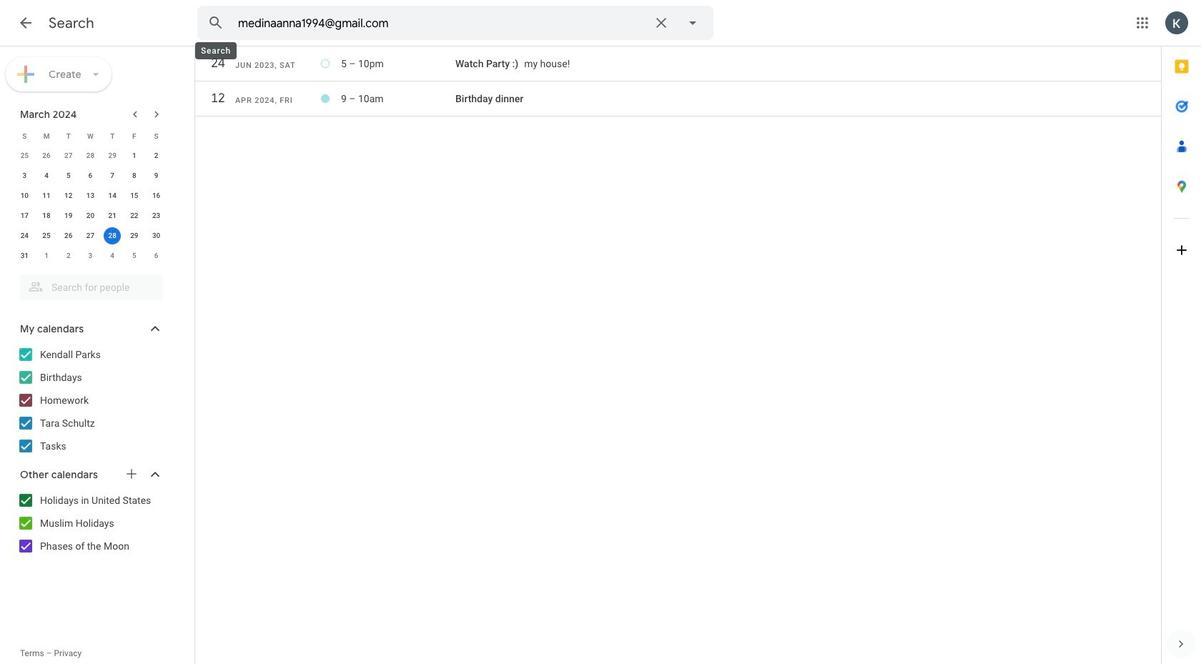 Task type: describe. For each thing, give the bounding box(es) containing it.
april 1 element
[[38, 247, 55, 265]]

february 25 element
[[16, 147, 33, 164]]

19 element
[[60, 207, 77, 225]]

9 element
[[148, 167, 165, 184]]

18 element
[[38, 207, 55, 225]]

7 element
[[104, 167, 121, 184]]

april 2 element
[[60, 247, 77, 265]]

5 element
[[60, 167, 77, 184]]

12 element
[[60, 187, 77, 205]]

april 6 element
[[148, 247, 165, 265]]

none search field search for people
[[0, 269, 177, 300]]

4 element
[[38, 167, 55, 184]]

other calendars list
[[3, 489, 177, 558]]

16 element
[[148, 187, 165, 205]]

my calendars list
[[3, 343, 177, 458]]

1 element
[[126, 147, 143, 164]]

2 element
[[148, 147, 165, 164]]

14 element
[[104, 187, 121, 205]]

april 5 element
[[126, 247, 143, 265]]

31 element
[[16, 247, 33, 265]]

13 element
[[82, 187, 99, 205]]

10 element
[[16, 187, 33, 205]]

28, today element
[[104, 227, 121, 245]]

february 28 element
[[82, 147, 99, 164]]

go back image
[[17, 14, 34, 31]]

Search text field
[[238, 16, 644, 31]]

22 element
[[126, 207, 143, 225]]

april 3 element
[[82, 247, 99, 265]]

february 26 element
[[38, 147, 55, 164]]

17 element
[[16, 207, 33, 225]]



Task type: locate. For each thing, give the bounding box(es) containing it.
24 element
[[16, 227, 33, 245]]

15 element
[[126, 187, 143, 205]]

29 element
[[126, 227, 143, 245]]

21 element
[[104, 207, 121, 225]]

march 2024 grid
[[14, 126, 167, 266]]

23 element
[[148, 207, 165, 225]]

3 element
[[16, 167, 33, 184]]

11 element
[[38, 187, 55, 205]]

8 element
[[126, 167, 143, 184]]

april 4 element
[[104, 247, 121, 265]]

cell inside march 2024 grid
[[101, 226, 123, 246]]

25 element
[[38, 227, 55, 245]]

20 element
[[82, 207, 99, 225]]

27 element
[[82, 227, 99, 245]]

row
[[195, 51, 1161, 77], [195, 86, 1161, 112], [14, 126, 167, 146], [14, 146, 167, 166], [14, 166, 167, 186], [14, 186, 167, 206], [14, 206, 167, 226], [14, 226, 167, 246], [14, 246, 167, 266]]

clear search image
[[647, 9, 676, 37]]

Search for people text field
[[29, 275, 154, 300]]

cell
[[341, 52, 455, 75], [455, 52, 1154, 75], [341, 87, 455, 110], [101, 226, 123, 246]]

search options image
[[679, 9, 707, 37]]

grid
[[195, 46, 1161, 117]]

tab list
[[1162, 46, 1201, 624]]

add other calendars image
[[124, 467, 139, 481]]

february 27 element
[[60, 147, 77, 164]]

None search field
[[197, 6, 714, 40], [0, 269, 177, 300], [197, 6, 714, 40]]

row group
[[14, 146, 167, 266]]

heading
[[49, 14, 94, 32]]

30 element
[[148, 227, 165, 245]]

6 element
[[82, 167, 99, 184]]

search image
[[202, 9, 230, 37]]

26 element
[[60, 227, 77, 245]]

february 29 element
[[104, 147, 121, 164]]



Task type: vqa. For each thing, say whether or not it's contained in the screenshot.
The 16 element
yes



